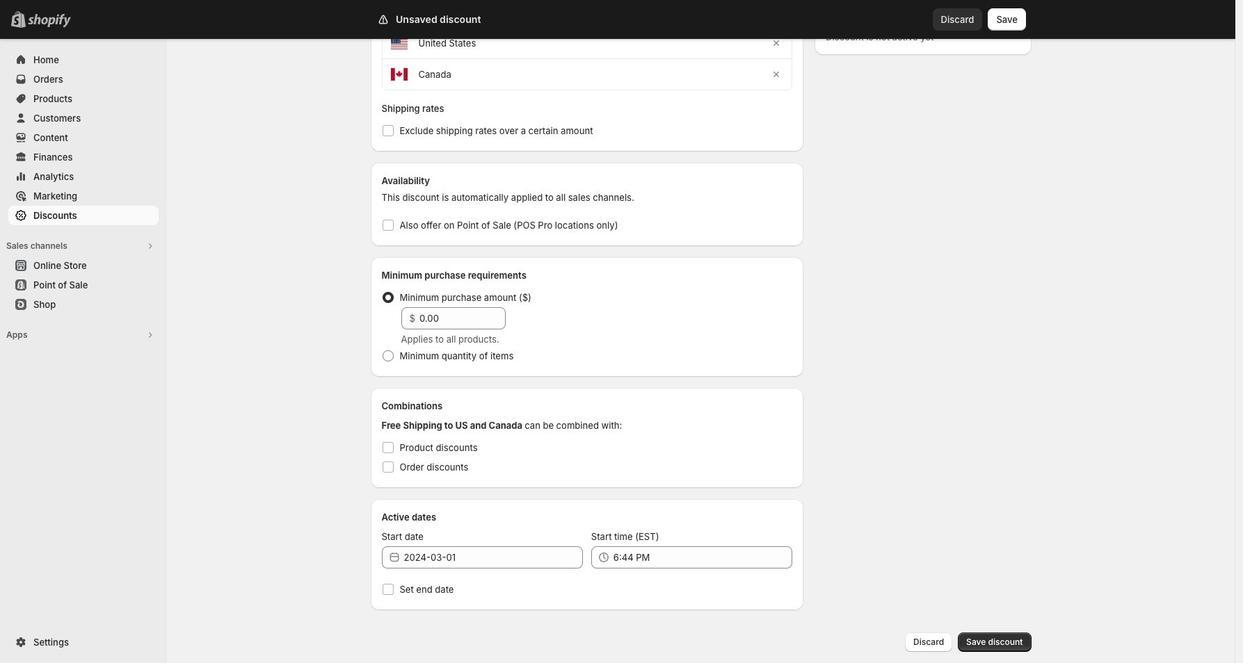 Task type: vqa. For each thing, say whether or not it's contained in the screenshot.
0.00 text field
yes



Task type: locate. For each thing, give the bounding box(es) containing it.
shopify image
[[28, 14, 71, 28]]

YYYY-MM-DD text field
[[404, 547, 583, 569]]



Task type: describe. For each thing, give the bounding box(es) containing it.
0.00 text field
[[419, 308, 505, 330]]

Enter time text field
[[614, 547, 793, 569]]



